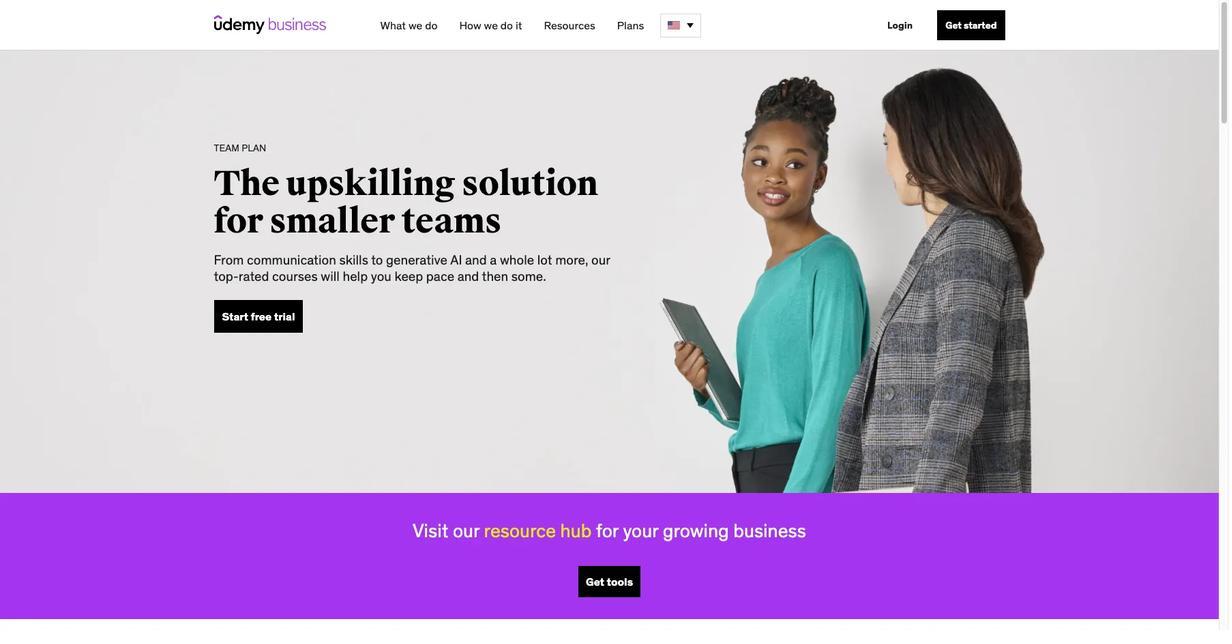 Task type: describe. For each thing, give the bounding box(es) containing it.
the upskilling solution for smaller teams
[[214, 163, 598, 243]]

resource
[[484, 519, 556, 542]]

start
[[222, 310, 248, 323]]

what we do button
[[375, 13, 443, 38]]

how
[[460, 18, 482, 32]]

we for how
[[484, 18, 498, 32]]

visit our resource hub for your growing business
[[413, 519, 807, 542]]

you
[[371, 268, 392, 284]]

pace
[[426, 268, 455, 284]]

keep
[[395, 268, 423, 284]]

free
[[251, 310, 272, 323]]

and left a
[[465, 252, 487, 268]]

more,
[[556, 252, 589, 268]]

plans button
[[612, 13, 650, 38]]

what we do
[[380, 18, 438, 32]]

generative
[[386, 252, 448, 268]]

start free trial button
[[214, 300, 303, 333]]

the
[[214, 163, 280, 205]]

how we do it
[[460, 18, 522, 32]]

a
[[490, 252, 497, 268]]

from communication skills to generative ai and a whole lot more, our top-rated courses will help you keep pace and then some.
[[214, 252, 610, 284]]

team plan
[[214, 142, 266, 154]]

tools
[[607, 575, 633, 589]]

plans
[[617, 18, 644, 32]]

0 horizontal spatial our
[[453, 519, 480, 542]]

teams
[[402, 200, 502, 243]]

get for get tools
[[586, 575, 605, 589]]

1 horizontal spatial for
[[596, 519, 619, 542]]

resources button
[[539, 13, 601, 38]]

our inside "from communication skills to generative ai and a whole lot more, our top-rated courses will help you keep pace and then some."
[[592, 252, 610, 268]]

upskilling
[[287, 163, 456, 205]]

started
[[964, 19, 997, 31]]

do for how we do it
[[501, 18, 513, 32]]

top-
[[214, 268, 239, 284]]

team
[[214, 142, 239, 154]]

get tools link
[[579, 566, 641, 598]]

some.
[[512, 268, 546, 284]]

then
[[482, 268, 509, 284]]

from
[[214, 252, 244, 268]]

rated
[[239, 268, 269, 284]]

skills
[[339, 252, 368, 268]]

how we do it button
[[454, 13, 528, 38]]

login
[[888, 19, 913, 31]]

business
[[734, 519, 807, 542]]

courses
[[272, 268, 318, 284]]

solution
[[462, 163, 598, 205]]

plan
[[242, 142, 266, 154]]



Task type: locate. For each thing, give the bounding box(es) containing it.
udemy business image
[[214, 15, 326, 34]]

2 do from the left
[[501, 18, 513, 32]]

our right the "visit"
[[453, 519, 480, 542]]

get left tools
[[586, 575, 605, 589]]

1 horizontal spatial we
[[484, 18, 498, 32]]

our right more,
[[592, 252, 610, 268]]

get inside button
[[586, 575, 605, 589]]

help
[[343, 268, 368, 284]]

menu navigation
[[370, 0, 1005, 50]]

get tools button
[[579, 566, 641, 598]]

get started link
[[938, 10, 1005, 40]]

0 horizontal spatial get
[[586, 575, 605, 589]]

to
[[371, 252, 383, 268]]

get tools
[[586, 575, 633, 589]]

get started
[[946, 19, 997, 31]]

get for get started
[[946, 19, 962, 31]]

and left then
[[458, 268, 479, 284]]

0 horizontal spatial do
[[425, 18, 438, 32]]

communication
[[247, 252, 336, 268]]

growing
[[663, 519, 729, 542]]

for inside "the upskilling solution for smaller teams"
[[214, 200, 263, 243]]

get inside 'link'
[[946, 19, 962, 31]]

for up the from
[[214, 200, 263, 243]]

whole
[[500, 252, 534, 268]]

0 vertical spatial get
[[946, 19, 962, 31]]

we
[[409, 18, 423, 32], [484, 18, 498, 32]]

what
[[380, 18, 406, 32]]

we right "what"
[[409, 18, 423, 32]]

do right "what"
[[425, 18, 438, 32]]

your
[[623, 519, 659, 542]]

smaller
[[270, 200, 395, 243]]

0 vertical spatial for
[[214, 200, 263, 243]]

do left it
[[501, 18, 513, 32]]

1 do from the left
[[425, 18, 438, 32]]

we for what
[[409, 18, 423, 32]]

0 horizontal spatial we
[[409, 18, 423, 32]]

1 vertical spatial for
[[596, 519, 619, 542]]

visit
[[413, 519, 449, 542]]

1 horizontal spatial our
[[592, 252, 610, 268]]

login button
[[880, 10, 921, 40]]

and
[[465, 252, 487, 268], [458, 268, 479, 284]]

we right how
[[484, 18, 498, 32]]

it
[[516, 18, 522, 32]]

resources
[[544, 18, 596, 32]]

ai
[[450, 252, 462, 268]]

will
[[321, 268, 340, 284]]

1 we from the left
[[409, 18, 423, 32]]

1 vertical spatial get
[[586, 575, 605, 589]]

0 vertical spatial our
[[592, 252, 610, 268]]

do
[[425, 18, 438, 32], [501, 18, 513, 32]]

0 horizontal spatial for
[[214, 200, 263, 243]]

1 horizontal spatial get
[[946, 19, 962, 31]]

lot
[[538, 252, 552, 268]]

do for what we do
[[425, 18, 438, 32]]

trial
[[274, 310, 295, 323]]

for
[[214, 200, 263, 243], [596, 519, 619, 542]]

2 we from the left
[[484, 18, 498, 32]]

1 horizontal spatial do
[[501, 18, 513, 32]]

start free trial
[[222, 310, 295, 323]]

get
[[946, 19, 962, 31], [586, 575, 605, 589]]

get left started
[[946, 19, 962, 31]]

hub
[[561, 519, 592, 542]]

1 vertical spatial our
[[453, 519, 480, 542]]

our
[[592, 252, 610, 268], [453, 519, 480, 542]]

start free trial link
[[214, 300, 303, 333]]

for right hub
[[596, 519, 619, 542]]



Task type: vqa. For each thing, say whether or not it's contained in the screenshot.
Learning Ecosystem
no



